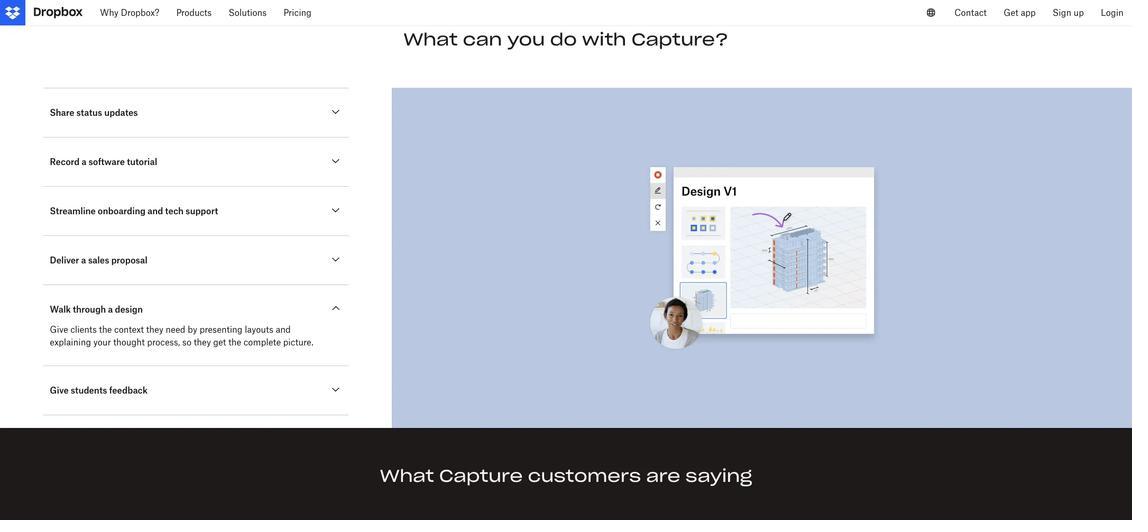 Task type: locate. For each thing, give the bounding box(es) containing it.
up
[[1074, 7, 1085, 18]]

solutions
[[229, 7, 267, 18]]

share
[[50, 107, 74, 118]]

get app
[[1004, 7, 1036, 18]]

2 vertical spatial a
[[108, 304, 113, 315]]

0 horizontal spatial the
[[99, 324, 112, 335]]

share status updates
[[50, 107, 138, 118]]

the
[[99, 324, 112, 335], [229, 337, 241, 348]]

why dropbox?
[[100, 7, 159, 18]]

sales
[[88, 255, 109, 266]]

process,
[[147, 337, 180, 348]]

and inside give clients the context they need by presenting layouts and explaining your thought process, so they get the complete picture.
[[276, 324, 291, 335]]

do
[[550, 28, 577, 50]]

0 vertical spatial and
[[148, 206, 163, 216]]

a
[[82, 157, 87, 167], [81, 255, 86, 266], [108, 304, 113, 315]]

by
[[188, 324, 197, 335]]

0 vertical spatial the
[[99, 324, 112, 335]]

sign up link
[[1045, 0, 1093, 25]]

the up 'your'
[[99, 324, 112, 335]]

what
[[404, 28, 458, 50], [380, 465, 434, 487]]

what for what capture customers are saying
[[380, 465, 434, 487]]

0 horizontal spatial and
[[148, 206, 163, 216]]

are
[[647, 465, 681, 487]]

give
[[50, 324, 68, 335], [50, 385, 69, 396]]

your
[[93, 337, 111, 348]]

they up process,
[[146, 324, 163, 335]]

2 give from the top
[[50, 385, 69, 396]]

what capture customers are saying
[[380, 465, 753, 487]]

give inside give clients the context they need by presenting layouts and explaining your thought process, so they get the complete picture.
[[50, 324, 68, 335]]

0 vertical spatial a
[[82, 157, 87, 167]]

they
[[146, 324, 163, 335], [194, 337, 211, 348]]

0 vertical spatial give
[[50, 324, 68, 335]]

why dropbox? button
[[92, 0, 168, 25]]

1 horizontal spatial they
[[194, 337, 211, 348]]

1 give from the top
[[50, 324, 68, 335]]

0 vertical spatial what
[[404, 28, 458, 50]]

thought
[[113, 337, 145, 348]]

1 vertical spatial a
[[81, 255, 86, 266]]

1 vertical spatial the
[[229, 337, 241, 348]]

a left sales
[[81, 255, 86, 266]]

streamline
[[50, 206, 96, 216]]

give for give clients the context they need by presenting layouts and explaining your thought process, so they get the complete picture.
[[50, 324, 68, 335]]

streamline onboarding and tech support
[[50, 206, 218, 216]]

can
[[463, 28, 502, 50]]

1 horizontal spatial and
[[276, 324, 291, 335]]

give up explaining
[[50, 324, 68, 335]]

a right record
[[82, 157, 87, 167]]

give left students
[[50, 385, 69, 396]]

capture
[[439, 465, 523, 487]]

1 vertical spatial what
[[380, 465, 434, 487]]

and
[[148, 206, 163, 216], [276, 324, 291, 335]]

status
[[76, 107, 102, 118]]

1 horizontal spatial the
[[229, 337, 241, 348]]

tutorial
[[127, 157, 157, 167]]

they right the so
[[194, 337, 211, 348]]

0 horizontal spatial they
[[146, 324, 163, 335]]

and up picture.
[[276, 324, 291, 335]]

need
[[166, 324, 186, 335]]

saying
[[686, 465, 753, 487]]

walk through a design
[[50, 304, 143, 315]]

explaining
[[50, 337, 91, 348]]

support
[[186, 206, 218, 216]]

solutions button
[[220, 0, 275, 25]]

give students feedback
[[50, 385, 148, 396]]

get
[[1004, 7, 1019, 18]]

so
[[182, 337, 192, 348]]

pricing
[[284, 7, 312, 18]]

1 vertical spatial give
[[50, 385, 69, 396]]

1 vertical spatial and
[[276, 324, 291, 335]]

a left "design"
[[108, 304, 113, 315]]

the right get on the left bottom of the page
[[229, 337, 241, 348]]

a for deliver
[[81, 255, 86, 266]]

and left tech
[[148, 206, 163, 216]]

get
[[213, 337, 226, 348]]

capture?
[[632, 28, 729, 50]]

app
[[1021, 7, 1036, 18]]



Task type: vqa. For each thing, say whether or not it's contained in the screenshot.
23 button
no



Task type: describe. For each thing, give the bounding box(es) containing it.
you
[[507, 28, 545, 50]]

walk
[[50, 304, 71, 315]]

students
[[71, 385, 107, 396]]

a screenshot of a building design, with a thumbnail of a presenter in the corner and the dropbox capture toolbar image
[[417, 113, 1107, 403]]

software
[[89, 157, 125, 167]]

sign
[[1053, 7, 1072, 18]]

a for record
[[82, 157, 87, 167]]

presenting
[[200, 324, 243, 335]]

design
[[115, 304, 143, 315]]

onboarding
[[98, 206, 146, 216]]

clients
[[70, 324, 97, 335]]

what can you do with capture?
[[404, 28, 729, 50]]

why
[[100, 7, 119, 18]]

1 vertical spatial they
[[194, 337, 211, 348]]

with
[[582, 28, 627, 50]]

products
[[176, 7, 212, 18]]

give clients the context they need by presenting layouts and explaining your thought process, so they get the complete picture.
[[50, 324, 314, 348]]

context
[[114, 324, 144, 335]]

layouts
[[245, 324, 274, 335]]

complete
[[244, 337, 281, 348]]

feedback
[[109, 385, 148, 396]]

record a software tutorial
[[50, 157, 157, 167]]

deliver a sales proposal
[[50, 255, 147, 266]]

login link
[[1093, 0, 1133, 25]]

products button
[[168, 0, 220, 25]]

contact button
[[947, 0, 996, 25]]

what for what can you do with capture?
[[404, 28, 458, 50]]

0 vertical spatial they
[[146, 324, 163, 335]]

get app button
[[996, 0, 1045, 25]]

customers
[[528, 465, 641, 487]]

login
[[1102, 7, 1124, 18]]

sign up
[[1053, 7, 1085, 18]]

deliver
[[50, 255, 79, 266]]

pricing link
[[275, 0, 320, 25]]

updates
[[104, 107, 138, 118]]

record
[[50, 157, 80, 167]]

contact
[[955, 7, 987, 18]]

picture.
[[283, 337, 314, 348]]

dropbox?
[[121, 7, 159, 18]]

give for give students feedback
[[50, 385, 69, 396]]

through
[[73, 304, 106, 315]]

tech
[[165, 206, 184, 216]]

proposal
[[111, 255, 147, 266]]



